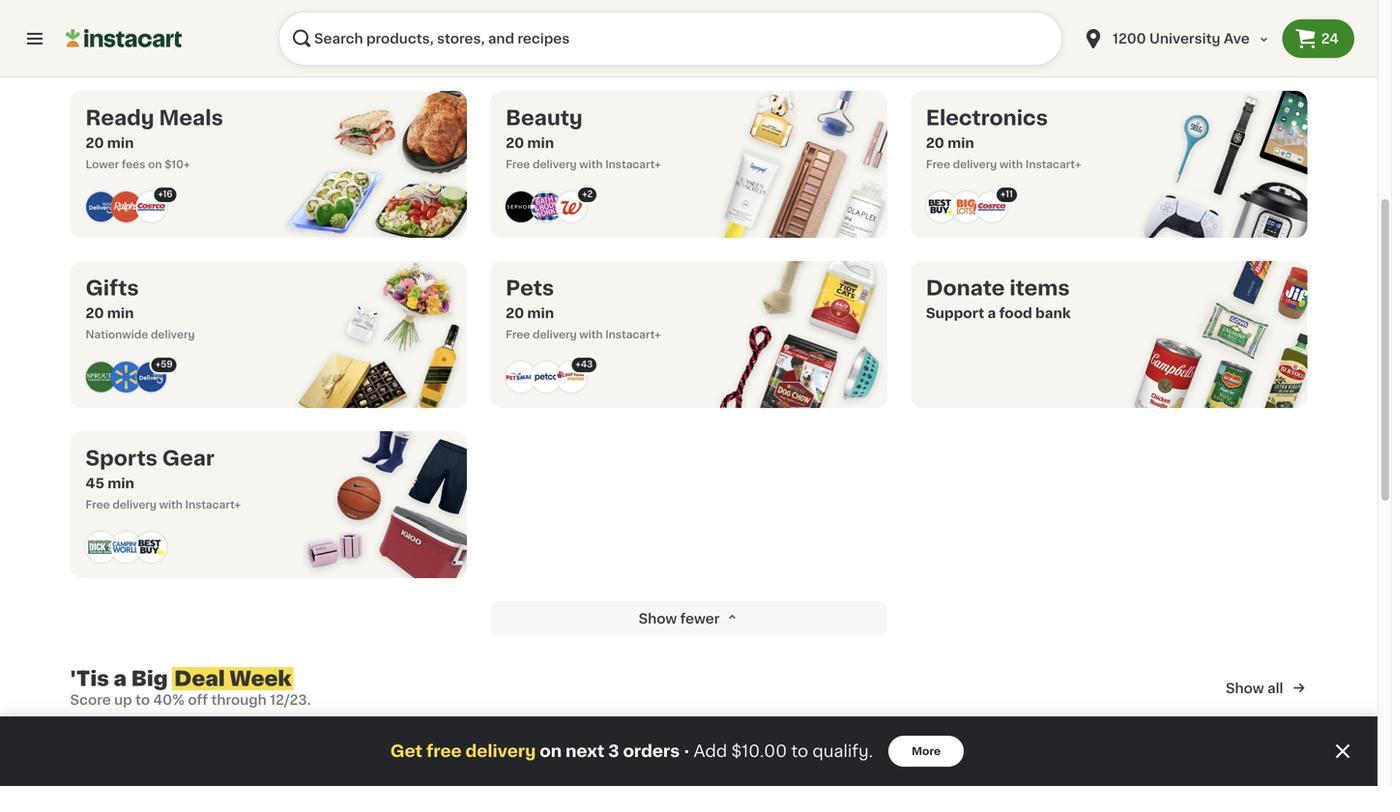 Task type: vqa. For each thing, say whether or not it's contained in the screenshot.
min associated with Electronics
yes



Task type: describe. For each thing, give the bounding box(es) containing it.
fewer
[[681, 612, 720, 626]]

qualify.
[[813, 743, 873, 760]]

university
[[1150, 32, 1221, 45]]

pets 20 min free delivery with instacart+
[[506, 278, 661, 340]]

free for beauty
[[506, 159, 530, 170]]

min for pets
[[527, 307, 554, 320]]

bank
[[1036, 307, 1071, 320]]

min inside sports gear 45 min free delivery with instacart+
[[108, 477, 134, 490]]

a inside 'tis a big deal week score up to 40% off through 12/23.
[[114, 669, 127, 689]]

lower
[[86, 159, 119, 170]]

instacart+ for pets
[[606, 329, 661, 340]]

add
[[694, 743, 727, 760]]

show all
[[1226, 682, 1284, 695]]

walmart logo image
[[111, 362, 142, 393]]

delivery inside treatment tracker modal dialog
[[466, 743, 536, 760]]

+ for electronics
[[1001, 190, 1006, 199]]

costco logo image for 20
[[977, 191, 1008, 222]]

$10+
[[165, 159, 190, 170]]

get free delivery on next 3 orders • add $10.00 to qualify.
[[391, 743, 873, 760]]

min inside ready meals 20 min lower fees on $10+
[[107, 136, 134, 150]]

support
[[926, 307, 985, 320]]

instacart+ for beauty
[[606, 159, 661, 170]]

+ 16
[[158, 190, 173, 199]]

min for beauty
[[527, 136, 554, 150]]

1200
[[1113, 32, 1147, 45]]

pets heading
[[506, 277, 661, 300]]

3
[[609, 743, 619, 760]]

11
[[1006, 190, 1013, 199]]

free for pets
[[506, 329, 530, 340]]

dick's sporting goods logo image
[[86, 532, 117, 563]]

43
[[581, 360, 593, 369]]

ralphs logo image
[[111, 191, 142, 222]]

delivery for pets
[[533, 329, 577, 340]]

deal
[[174, 669, 225, 689]]

delivery for beauty
[[533, 159, 577, 170]]

beauty
[[506, 108, 583, 128]]

costco logo image for meals
[[136, 191, 167, 222]]

on inside ready meals 20 min lower fees on $10+
[[148, 159, 162, 170]]

20 for pets
[[506, 307, 524, 320]]

all
[[1268, 682, 1284, 695]]

on inside treatment tracker modal dialog
[[540, 743, 562, 760]]

gifts heading
[[86, 277, 195, 300]]

walgreens logo image
[[556, 191, 587, 222]]

petsmart logo image
[[506, 362, 537, 393]]

petco logo image
[[531, 362, 562, 393]]

more button
[[889, 736, 964, 767]]

up
[[114, 693, 132, 707]]

fees
[[122, 159, 146, 170]]

24 button
[[1283, 19, 1355, 58]]

+ 2
[[582, 190, 593, 199]]

treatment tracker modal dialog
[[0, 717, 1378, 786]]

min for electronics
[[948, 136, 975, 150]]

20 inside ready meals 20 min lower fees on $10+
[[86, 136, 104, 150]]

12/23.
[[270, 693, 311, 707]]

+ for ready
[[158, 190, 163, 199]]

big
[[131, 669, 168, 689]]

1200 university ave
[[1113, 32, 1250, 45]]

ready meals heading
[[86, 106, 223, 130]]

electronics
[[926, 108, 1048, 128]]

min for gifts
[[107, 307, 134, 320]]

gear
[[162, 448, 215, 469]]

a inside the donate items support a food bank
[[988, 307, 997, 320]]

+ 59
[[155, 360, 173, 369]]

sephora logo image
[[506, 191, 537, 222]]

free for electronics
[[926, 159, 951, 170]]

pets
[[506, 278, 554, 298]]

bath & body works logo image
[[531, 191, 562, 222]]

Search field
[[279, 12, 1063, 66]]

camping world logo image
[[111, 532, 142, 563]]

1200 university ave button
[[1071, 12, 1283, 66]]

1200 university ave button
[[1082, 12, 1272, 66]]

+ 11
[[1001, 190, 1013, 199]]

+ for beauty
[[582, 190, 588, 199]]

off
[[188, 693, 208, 707]]

+ for gifts
[[155, 360, 161, 369]]

week
[[230, 669, 292, 689]]

with inside sports gear 45 min free delivery with instacart+
[[159, 500, 183, 510]]

orders
[[623, 743, 680, 760]]

score
[[70, 693, 111, 707]]

petco
[[564, 744, 606, 757]]

show fewer button
[[491, 602, 888, 636]]

+ 43
[[576, 360, 593, 369]]

ave
[[1224, 32, 1250, 45]]

big lots logo image
[[952, 191, 982, 222]]

show for show all
[[1226, 682, 1265, 695]]

show for show fewer
[[639, 612, 677, 626]]



Task type: locate. For each thing, give the bounding box(es) containing it.
free up sephora logo
[[506, 159, 530, 170]]

get
[[391, 743, 423, 760]]

instacart+ down electronics heading
[[1026, 159, 1082, 170]]

20 inside pets 20 min free delivery with instacart+
[[506, 307, 524, 320]]

with inside beauty 20 min free delivery with instacart+
[[580, 159, 603, 170]]

59
[[161, 360, 173, 369]]

delivery inside sports gear 45 min free delivery with instacart+
[[113, 500, 157, 510]]

20 inside gifts 20 min nationwide delivery
[[86, 307, 104, 320]]

20 for beauty
[[506, 136, 524, 150]]

instacart image
[[66, 27, 182, 50]]

gifts 20 min nationwide delivery
[[86, 278, 195, 340]]

$10.00
[[732, 743, 787, 760]]

donate items support a food bank
[[926, 278, 1071, 320]]

donate items heading
[[926, 277, 1071, 300]]

ralphs delivery now logo image down lower at the top left
[[86, 191, 117, 222]]

to
[[135, 693, 150, 707], [792, 743, 809, 760]]

beauty heading
[[506, 106, 661, 130]]

on
[[148, 159, 162, 170], [540, 743, 562, 760]]

0 horizontal spatial ralphs delivery now logo image
[[86, 191, 117, 222]]

min up nationwide at the top of page
[[107, 307, 134, 320]]

show left fewer
[[639, 612, 677, 626]]

•
[[684, 744, 690, 759]]

ready meals 20 min lower fees on $10+
[[86, 108, 223, 170]]

free
[[506, 159, 530, 170], [926, 159, 951, 170], [506, 329, 530, 340], [86, 500, 110, 510]]

20
[[86, 136, 104, 150], [506, 136, 524, 150], [926, 136, 945, 150], [86, 307, 104, 320], [506, 307, 524, 320]]

free inside sports gear 45 min free delivery with instacart+
[[86, 500, 110, 510]]

beauty 20 min free delivery with instacart+
[[506, 108, 661, 170]]

free inside pets 20 min free delivery with instacart+
[[506, 329, 530, 340]]

+ for pets
[[576, 360, 581, 369]]

instacart+ inside pets 20 min free delivery with instacart+
[[606, 329, 661, 340]]

show left all
[[1226, 682, 1265, 695]]

free up petsmart logo
[[506, 329, 530, 340]]

min inside electronics 20 min free delivery with instacart+
[[948, 136, 975, 150]]

20 for gifts
[[86, 307, 104, 320]]

0 horizontal spatial show
[[639, 612, 677, 626]]

a up up
[[114, 669, 127, 689]]

min inside gifts 20 min nationwide delivery
[[107, 307, 134, 320]]

1 vertical spatial on
[[540, 743, 562, 760]]

0 horizontal spatial on
[[148, 159, 162, 170]]

0 vertical spatial best buy logo image
[[926, 191, 957, 222]]

+ right bath & body works logo
[[582, 190, 588, 199]]

delivery right the free
[[466, 743, 536, 760]]

free down electronics
[[926, 159, 951, 170]]

0 vertical spatial on
[[148, 159, 162, 170]]

40%
[[153, 693, 185, 707]]

delivery for electronics
[[953, 159, 997, 170]]

instacart+ down pets heading at the top
[[606, 329, 661, 340]]

sprouts farmers market logo image
[[86, 362, 117, 393]]

instacart+ for electronics
[[1026, 159, 1082, 170]]

show
[[639, 612, 677, 626], [1226, 682, 1265, 695]]

min up fees
[[107, 136, 134, 150]]

sports
[[86, 448, 158, 469]]

sports gear heading
[[86, 447, 241, 470]]

1 horizontal spatial best buy logo image
[[926, 191, 957, 222]]

costco logo image
[[136, 191, 167, 222], [977, 191, 1008, 222]]

instacart+ inside sports gear 45 min free delivery with instacart+
[[185, 500, 241, 510]]

ralphs delivery now logo image right sprouts farmers market logo
[[136, 362, 167, 393]]

delivery inside pets 20 min free delivery with instacart+
[[533, 329, 577, 340]]

to right $10.00
[[792, 743, 809, 760]]

2
[[588, 190, 593, 199]]

+ right walmart logo on the top
[[155, 360, 161, 369]]

show inside dropdown button
[[639, 612, 677, 626]]

ready
[[86, 108, 154, 128]]

instacart+ inside electronics 20 min free delivery with instacart+
[[1026, 159, 1082, 170]]

1 horizontal spatial on
[[540, 743, 562, 760]]

with for pets
[[580, 329, 603, 340]]

a
[[988, 307, 997, 320], [114, 669, 127, 689]]

delivery up 59
[[151, 329, 195, 340]]

with down sports gear heading
[[159, 500, 183, 510]]

to inside 'tis a big deal week score up to 40% off through 12/23.
[[135, 693, 150, 707]]

gifts
[[86, 278, 139, 298]]

20 inside beauty 20 min free delivery with instacart+
[[506, 136, 524, 150]]

instacart+ down beauty heading
[[606, 159, 661, 170]]

2 costco logo image from the left
[[977, 191, 1008, 222]]

electronics heading
[[926, 106, 1082, 130]]

20 up lower at the top left
[[86, 136, 104, 150]]

20 down pets
[[506, 307, 524, 320]]

more
[[912, 746, 941, 757]]

with up 43
[[580, 329, 603, 340]]

with up 2
[[580, 159, 603, 170]]

delivery inside electronics 20 min free delivery with instacart+
[[953, 159, 997, 170]]

petco link
[[491, 725, 888, 786]]

1 vertical spatial best buy logo image
[[136, 532, 167, 563]]

instacart+ inside beauty 20 min free delivery with instacart+
[[606, 159, 661, 170]]

show all button
[[1226, 679, 1308, 698]]

0 horizontal spatial costco logo image
[[136, 191, 167, 222]]

delivery inside beauty 20 min free delivery with instacart+
[[533, 159, 577, 170]]

with inside electronics 20 min free delivery with instacart+
[[1000, 159, 1023, 170]]

min inside pets 20 min free delivery with instacart+
[[527, 307, 554, 320]]

0 horizontal spatial a
[[114, 669, 127, 689]]

delivery up big lots logo
[[953, 159, 997, 170]]

0 vertical spatial to
[[135, 693, 150, 707]]

delivery up + 43
[[533, 329, 577, 340]]

+ right big lots logo
[[1001, 190, 1006, 199]]

0 vertical spatial show
[[639, 612, 677, 626]]

delivery for gifts
[[151, 329, 195, 340]]

items
[[1010, 278, 1070, 298]]

45
[[86, 477, 104, 490]]

min down pets
[[527, 307, 554, 320]]

min
[[107, 136, 134, 150], [527, 136, 554, 150], [948, 136, 975, 150], [107, 307, 134, 320], [527, 307, 554, 320], [108, 477, 134, 490]]

1 vertical spatial a
[[114, 669, 127, 689]]

+
[[158, 190, 163, 199], [582, 190, 588, 199], [1001, 190, 1006, 199], [155, 360, 161, 369], [576, 360, 581, 369]]

1 vertical spatial to
[[792, 743, 809, 760]]

1 horizontal spatial ralphs delivery now logo image
[[136, 362, 167, 393]]

best buy logo image right 'dick's sporting goods logo'
[[136, 532, 167, 563]]

best buy logo image
[[926, 191, 957, 222], [136, 532, 167, 563]]

free inside beauty 20 min free delivery with instacart+
[[506, 159, 530, 170]]

electronics 20 min free delivery with instacart+
[[926, 108, 1082, 170]]

1 horizontal spatial to
[[792, 743, 809, 760]]

delivery
[[533, 159, 577, 170], [953, 159, 997, 170], [151, 329, 195, 340], [533, 329, 577, 340], [113, 500, 157, 510], [466, 743, 536, 760]]

next
[[566, 743, 605, 760]]

min inside beauty 20 min free delivery with instacart+
[[527, 136, 554, 150]]

on right fees
[[148, 159, 162, 170]]

sports gear 45 min free delivery with instacart+
[[86, 448, 241, 510]]

meals
[[159, 108, 223, 128]]

1 vertical spatial show
[[1226, 682, 1265, 695]]

min down electronics
[[948, 136, 975, 150]]

delivery up camping world logo
[[113, 500, 157, 510]]

20 down gifts on the left top of page
[[86, 307, 104, 320]]

ralphs delivery now logo image
[[86, 191, 117, 222], [136, 362, 167, 393]]

instacart+
[[606, 159, 661, 170], [1026, 159, 1082, 170], [606, 329, 661, 340], [185, 500, 241, 510]]

20 down electronics
[[926, 136, 945, 150]]

show inside popup button
[[1226, 682, 1265, 695]]

0 vertical spatial ralphs delivery now logo image
[[86, 191, 117, 222]]

0 horizontal spatial to
[[135, 693, 150, 707]]

food
[[1000, 307, 1033, 320]]

with inside pets 20 min free delivery with instacart+
[[580, 329, 603, 340]]

pet food express logo image
[[556, 362, 587, 393]]

1 horizontal spatial costco logo image
[[977, 191, 1008, 222]]

20 inside electronics 20 min free delivery with instacart+
[[926, 136, 945, 150]]

24
[[1322, 32, 1340, 45]]

'tis
[[70, 669, 109, 689]]

show fewer
[[639, 612, 720, 626]]

a left the food
[[988, 307, 997, 320]]

min down beauty
[[527, 136, 554, 150]]

20 for electronics
[[926, 136, 945, 150]]

with for electronics
[[1000, 159, 1023, 170]]

+ right ralphs logo
[[158, 190, 163, 199]]

instacart+ down gear
[[185, 500, 241, 510]]

1 horizontal spatial a
[[988, 307, 997, 320]]

free
[[426, 743, 462, 760]]

to right up
[[135, 693, 150, 707]]

nationwide
[[86, 329, 148, 340]]

None search field
[[279, 12, 1063, 66]]

costco logo image down fees
[[136, 191, 167, 222]]

costco logo image down electronics 20 min free delivery with instacart+
[[977, 191, 1008, 222]]

+ right petco logo
[[576, 360, 581, 369]]

0 vertical spatial a
[[988, 307, 997, 320]]

best buy logo image left + 11 at right top
[[926, 191, 957, 222]]

on left petco in the left bottom of the page
[[540, 743, 562, 760]]

1 vertical spatial ralphs delivery now logo image
[[136, 362, 167, 393]]

min down sports
[[108, 477, 134, 490]]

to inside treatment tracker modal dialog
[[792, 743, 809, 760]]

delivery inside gifts 20 min nationwide delivery
[[151, 329, 195, 340]]

free inside electronics 20 min free delivery with instacart+
[[926, 159, 951, 170]]

with
[[580, 159, 603, 170], [1000, 159, 1023, 170], [580, 329, 603, 340], [159, 500, 183, 510]]

delivery up bath & body works logo
[[533, 159, 577, 170]]

with up the "11"
[[1000, 159, 1023, 170]]

1 costco logo image from the left
[[136, 191, 167, 222]]

free down 45
[[86, 500, 110, 510]]

donate
[[926, 278, 1005, 298]]

0 horizontal spatial best buy logo image
[[136, 532, 167, 563]]

through
[[211, 693, 267, 707]]

20 down beauty
[[506, 136, 524, 150]]

16
[[163, 190, 173, 199]]

1 horizontal spatial show
[[1226, 682, 1265, 695]]

with for beauty
[[580, 159, 603, 170]]

'tis a big deal week score up to 40% off through 12/23.
[[70, 669, 311, 707]]



